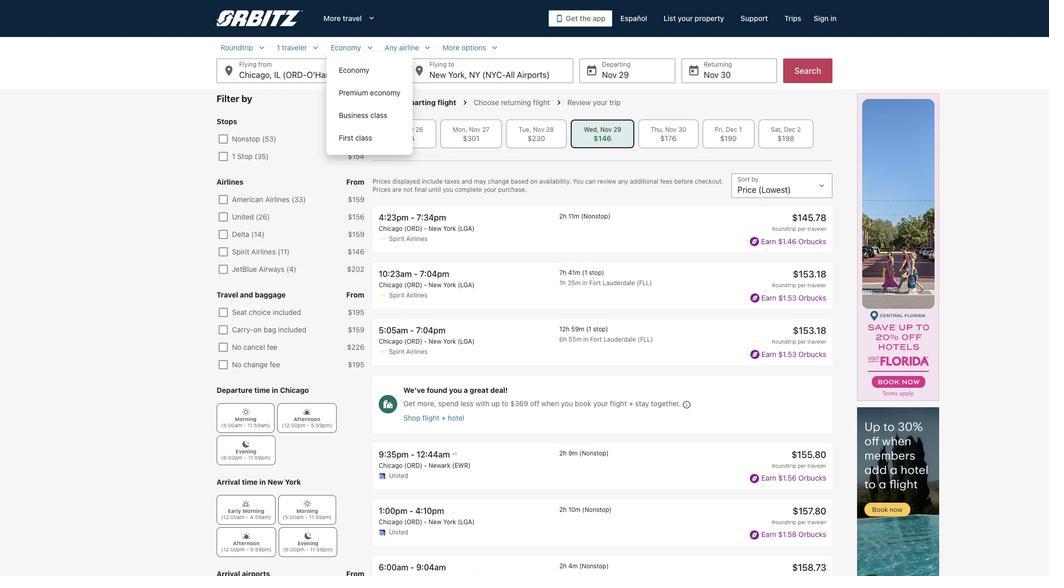 Task type: vqa. For each thing, say whether or not it's contained in the screenshot.
$369
yes



Task type: locate. For each thing, give the bounding box(es) containing it.
$159 for american airlines (33)
[[348, 195, 365, 204]]

your
[[678, 14, 693, 23], [593, 98, 608, 107], [484, 186, 497, 194], [594, 400, 608, 409]]

orbitz logo image
[[217, 10, 303, 27]]

1 horizontal spatial +
[[629, 400, 634, 409]]

1 orbucks from the top
[[799, 237, 827, 246]]

1 small image from the left
[[257, 43, 267, 52]]

$153.18 roundtrip per traveler for 10:23am - 7:04pm
[[773, 269, 827, 289]]

more for more options
[[443, 43, 460, 52]]

2 small image from the left
[[311, 43, 321, 52]]

shop flight + hotel link
[[404, 414, 827, 423]]

fort right the 55m
[[591, 336, 602, 344]]

new for 4:23pm - 7:34pm
[[429, 225, 442, 233]]

(fll) for 5:05am - 7:04pm
[[638, 336, 653, 344]]

no down no cancel fee
[[232, 361, 242, 369]]

4 orbucks from the top
[[799, 474, 827, 483]]

2 from from the top
[[346, 178, 365, 186]]

2 download the app button image from the left
[[558, 15, 562, 22]]

lauderdale inside 12h 59m (1 stop) 6h 55m in fort lauderdale (fll)
[[604, 336, 636, 344]]

roundtrip inside $157.80 roundtrip per traveler
[[773, 520, 797, 526]]

early morning 12:00am through 4:59am element
[[217, 496, 276, 525]]

(ord) down 9:35pm - 12:44am +1
[[405, 462, 423, 470]]

2 vertical spatial you
[[561, 400, 573, 409]]

fee for no cancel fee
[[267, 343, 278, 352]]

1 horizontal spatial afternoon (12:00pm - 5:59pm)
[[282, 417, 332, 429]]

$159 up $156
[[348, 195, 365, 204]]

4 per from the top
[[798, 463, 807, 469]]

roundtrip inside the $145.78 roundtrip per traveler
[[773, 226, 797, 232]]

fort inside 7h 41m (1 stop) 1h 35m in fort lauderdale (fll)
[[590, 279, 601, 287]]

chicago inside 4:23pm - 7:34pm chicago (ord) - new york (lga)
[[379, 225, 403, 233]]

1 vertical spatial $153.18
[[794, 326, 827, 337]]

2h left 4m
[[560, 563, 567, 571]]

and
[[462, 178, 473, 185], [240, 291, 253, 299]]

your inside the prices displayed include taxes and may change based on availability. you can review any additional fees before checkout. prices are not final until you complete your purchase.
[[484, 186, 497, 194]]

1
[[277, 43, 280, 52], [740, 126, 742, 134], [232, 152, 235, 161]]

$158.73
[[793, 563, 827, 574]]

(ord) down 5:05am
[[405, 338, 423, 346]]

more left travel at top left
[[324, 14, 341, 23]]

30 inside thu, nov 30 $176
[[679, 126, 687, 134]]

1 dec from the left
[[726, 126, 738, 134]]

dec inside 'fri, dec 1 $190'
[[726, 126, 738, 134]]

1 choose from the left
[[373, 98, 400, 107]]

afternoon (12:00pm - 5:59pm)
[[282, 417, 332, 429], [221, 541, 272, 553]]

(fll) inside 12h 59m (1 stop) 6h 55m in fort lauderdale (fll)
[[638, 336, 653, 344]]

0 vertical spatial economy
[[331, 43, 361, 52]]

orbucks for 4:23pm - 7:34pm
[[799, 237, 827, 246]]

cancel
[[244, 343, 265, 352]]

chicago for 1:00pm
[[379, 519, 403, 526]]

30 inside button
[[721, 70, 731, 80]]

stop) inside 12h 59m (1 stop) 6h 55m in fort lauderdale (fll)
[[593, 326, 609, 333]]

and up complete
[[462, 178, 473, 185]]

+ left hotel
[[442, 414, 446, 423]]

7h 41m (1 stop) 1h 35m in fort lauderdale (fll)
[[560, 269, 652, 287]]

59m
[[572, 326, 585, 333]]

stop) right 41m
[[589, 269, 605, 277]]

(1 inside 12h 59m (1 stop) 6h 55m in fort lauderdale (fll)
[[586, 326, 592, 333]]

to
[[502, 400, 509, 409]]

sun,
[[388, 126, 401, 134]]

3 small image from the left
[[423, 43, 433, 52]]

4 2h from the top
[[560, 563, 567, 571]]

airline
[[399, 43, 419, 52]]

per for 5:05am - 7:04pm
[[798, 339, 807, 345]]

1 $195 from the top
[[348, 308, 365, 317]]

more options button
[[439, 43, 504, 52]]

1 horizontal spatial 5:59pm)
[[311, 423, 332, 429]]

$145.78 roundtrip per traveler
[[773, 213, 827, 232]]

$159 down $156
[[348, 230, 365, 239]]

(1 inside 7h 41m (1 stop) 1h 35m in fort lauderdale (fll)
[[582, 269, 588, 277]]

small image left any
[[365, 43, 375, 52]]

airlines
[[217, 178, 244, 186], [265, 195, 290, 204], [406, 235, 428, 243], [251, 248, 276, 256], [406, 292, 428, 300], [406, 348, 428, 356]]

0 horizontal spatial 30
[[679, 126, 687, 134]]

1 horizontal spatial morning (5:00am - 11:59am)
[[283, 508, 332, 521]]

0 vertical spatial afternoon 12:00pm through 5:59pm element
[[277, 404, 337, 433]]

0 vertical spatial prices
[[373, 178, 391, 185]]

traveler inside the $145.78 roundtrip per traveler
[[808, 226, 827, 232]]

1 (lga) from the top
[[458, 225, 475, 233]]

o'hare
[[307, 70, 333, 80]]

2 vertical spatial spirit airlines
[[389, 348, 428, 356]]

(ord) inside 1:00pm - 4:10pm chicago (ord) - new york (lga)
[[405, 519, 423, 526]]

2 horizontal spatial 1
[[740, 126, 742, 134]]

1 vertical spatial 7:04pm
[[416, 326, 446, 336]]

3 earn from the top
[[762, 350, 777, 359]]

afternoon 12:00pm through 5:59pm element
[[277, 404, 337, 433], [217, 528, 276, 558]]

0 horizontal spatial more
[[324, 14, 341, 23]]

airlines up american
[[217, 178, 244, 186]]

+ inside shop flight + hotel link
[[442, 414, 446, 423]]

york inside 4:23pm - 7:34pm chicago (ord) - new york (lga)
[[444, 225, 456, 233]]

chicago down 1:00pm
[[379, 519, 403, 526]]

3 per from the top
[[798, 339, 807, 345]]

0 horizontal spatial evening (6:00pm - 11:59pm)
[[221, 449, 271, 461]]

spirit airlines for 10:23am
[[389, 292, 428, 300]]

0 vertical spatial 1
[[277, 43, 280, 52]]

(nonstop) right 10m
[[583, 506, 612, 514]]

nov inside tue, nov 28 $230
[[533, 126, 545, 134]]

(1 right 41m
[[582, 269, 588, 277]]

medium image
[[366, 13, 376, 24]]

a
[[464, 386, 468, 395]]

on inside the prices displayed include taxes and may change based on availability. you can review any additional fees before checkout. prices are not final until you complete your purchase.
[[531, 178, 538, 185]]

27
[[483, 126, 490, 134]]

chicago for departure
[[280, 386, 309, 395]]

traveler inside $155.80 roundtrip per traveler
[[808, 463, 827, 469]]

2h left the 9m
[[560, 450, 567, 457]]

1 vertical spatial (fll)
[[638, 336, 653, 344]]

dec left 2 at the right top of page
[[785, 126, 796, 134]]

2 no from the top
[[232, 361, 242, 369]]

0 vertical spatial (5:00am
[[221, 423, 242, 429]]

earn for 5:05am - 7:04pm
[[762, 350, 777, 359]]

1 horizontal spatial small image
[[311, 43, 321, 52]]

1 vertical spatial +
[[442, 414, 446, 423]]

small image right airline
[[423, 43, 433, 52]]

0 vertical spatial (6:00pm
[[221, 455, 243, 461]]

1 vertical spatial evening
[[298, 541, 319, 547]]

$146 down wed, on the right of page
[[594, 134, 612, 143]]

spirit airlines down 10:23am - 7:04pm chicago (ord) - new york (lga)
[[389, 292, 428, 300]]

$195 down $226
[[348, 361, 365, 369]]

0 vertical spatial on
[[531, 178, 538, 185]]

1 right fri,
[[740, 126, 742, 134]]

55m
[[569, 336, 582, 344]]

$369
[[511, 400, 529, 409]]

$1.58
[[779, 531, 797, 539]]

small image up chicago,
[[257, 43, 267, 52]]

orbucks
[[799, 237, 827, 246], [799, 294, 827, 302], [799, 350, 827, 359], [799, 474, 827, 483], [799, 531, 827, 539]]

$1.53 for 10:23am - 7:04pm
[[779, 294, 797, 302]]

your right list
[[678, 14, 693, 23]]

trip
[[610, 98, 621, 107]]

10:23am
[[379, 270, 412, 279]]

2 (lga) from the top
[[458, 282, 475, 289]]

2h 10m (nonstop)
[[560, 506, 612, 514]]

0 vertical spatial 30
[[721, 70, 731, 80]]

1 vertical spatial and
[[240, 291, 253, 299]]

list your property
[[664, 14, 725, 23]]

(ord) inside 4:23pm - 7:34pm chicago (ord) - new york (lga)
[[405, 225, 423, 233]]

lauderdale inside 7h 41m (1 stop) 1h 35m in fort lauderdale (fll)
[[603, 279, 635, 287]]

1 horizontal spatial 11:59am)
[[309, 515, 332, 521]]

(nonstop) for $145.78
[[581, 213, 611, 220]]

(ord) inside 5:05am - 7:04pm chicago (ord) - new york (lga)
[[405, 338, 423, 346]]

chicago down 5:05am
[[379, 338, 403, 346]]

2h
[[560, 213, 567, 220], [560, 450, 567, 457], [560, 506, 567, 514], [560, 563, 567, 571]]

spirit airlines down 5:05am - 7:04pm chicago (ord) - new york (lga)
[[389, 348, 428, 356]]

per
[[798, 226, 807, 232], [798, 283, 807, 289], [798, 339, 807, 345], [798, 463, 807, 469], [798, 520, 807, 526]]

0 horizontal spatial choose
[[373, 98, 400, 107]]

nonstop
[[232, 135, 260, 143]]

morning (5:00am - 11:59am) for rightmost morning 5:00am through 11:59am element
[[283, 508, 332, 521]]

2 $153.18 roundtrip per traveler from the top
[[773, 326, 827, 345]]

spirit down 5:05am
[[389, 348, 405, 356]]

7h
[[560, 269, 567, 277]]

chicago down 'no change fee'
[[280, 386, 309, 395]]

seat
[[232, 308, 247, 317]]

0 vertical spatial afternoon
[[294, 417, 320, 423]]

1 vertical spatial 5:59pm)
[[250, 547, 272, 553]]

time for arrival
[[242, 478, 258, 487]]

41m
[[569, 269, 581, 277]]

loyalty logo image
[[750, 237, 760, 247], [751, 294, 760, 303], [751, 351, 760, 360], [751, 475, 760, 484], [751, 531, 760, 540]]

(nonstop) right 11m
[[581, 213, 611, 220]]

fees
[[661, 178, 673, 185]]

sun, nov 26 $466
[[388, 126, 424, 143]]

on left the bag
[[254, 326, 262, 334]]

0 horizontal spatial (12:00pm
[[221, 547, 245, 553]]

1 from from the top
[[346, 117, 365, 126]]

(1 for 10:23am - 7:04pm
[[582, 269, 588, 277]]

0 horizontal spatial +
[[442, 414, 446, 423]]

chicago for 10:23am
[[379, 282, 403, 289]]

1 no from the top
[[232, 343, 242, 352]]

review
[[598, 178, 617, 185]]

get down we've
[[404, 400, 416, 409]]

2 earn from the top
[[762, 294, 777, 302]]

1h
[[560, 279, 566, 287]]

dec for $190
[[726, 126, 738, 134]]

(lga) for 1:00pm - 4:10pm
[[458, 519, 475, 526]]

early
[[228, 508, 241, 515]]

per inside $157.80 roundtrip per traveler
[[798, 520, 807, 526]]

york inside 10:23am - 7:04pm chicago (ord) - new york (lga)
[[444, 282, 456, 289]]

earn for 10:23am - 7:04pm
[[762, 294, 777, 302]]

(nonstop) for $155.80
[[580, 450, 609, 457]]

1 left stop
[[232, 152, 235, 161]]

spirit airlines for 5:05am
[[389, 348, 428, 356]]

chicago inside 5:05am - 7:04pm chicago (ord) - new york (lga)
[[379, 338, 403, 346]]

shop
[[404, 414, 421, 423]]

1 horizontal spatial change
[[488, 178, 510, 185]]

$159 up $226
[[348, 326, 365, 334]]

7:04pm
[[420, 270, 450, 279], [416, 326, 446, 336]]

(lga) for 5:05am - 7:04pm
[[458, 338, 475, 346]]

(5:00am down departure
[[221, 423, 242, 429]]

0 horizontal spatial small image
[[365, 43, 375, 52]]

1 vertical spatial from
[[346, 178, 365, 186]]

0 vertical spatial $153.18
[[794, 269, 827, 280]]

roundtrip button
[[217, 43, 271, 52]]

york inside 5:05am - 7:04pm chicago (ord) - new york (lga)
[[444, 338, 456, 346]]

orbucks for 5:05am - 7:04pm
[[799, 350, 827, 359]]

0 vertical spatial $1.53
[[779, 294, 797, 302]]

2 $1.53 from the top
[[779, 350, 797, 359]]

spirit for 4:23pm
[[389, 235, 405, 243]]

new inside 1:00pm - 4:10pm chicago (ord) - new york (lga)
[[429, 519, 442, 526]]

0 vertical spatial morning (5:00am - 11:59am)
[[221, 417, 270, 429]]

7:04pm for 10:23am - 7:04pm
[[420, 270, 450, 279]]

new inside 10:23am - 7:04pm chicago (ord) - new york (lga)
[[429, 282, 442, 289]]

from down $154 at left
[[346, 178, 365, 186]]

you left book
[[561, 400, 573, 409]]

$146 for nonstop (53)
[[348, 135, 365, 143]]

economy inside economy 'button'
[[331, 43, 361, 52]]

1 earn from the top
[[762, 237, 777, 246]]

small image for roundtrip
[[257, 43, 267, 52]]

1 per from the top
[[798, 226, 807, 232]]

sign
[[814, 14, 829, 23]]

small image right options on the left of page
[[491, 43, 500, 52]]

all
[[506, 70, 515, 80]]

1 earn $1.53 orbucks from the top
[[762, 294, 827, 302]]

included down baggage
[[273, 308, 301, 317]]

1 vertical spatial (12:00pm
[[221, 547, 245, 553]]

2 $195 from the top
[[348, 361, 365, 369]]

0 vertical spatial 29
[[619, 70, 629, 80]]

2h left 11m
[[560, 213, 567, 220]]

0 vertical spatial 11:59am)
[[248, 423, 270, 429]]

(5:00am right 4:59am)
[[283, 515, 304, 521]]

chicago inside 1:00pm - 4:10pm chicago (ord) - new york (lga)
[[379, 519, 403, 526]]

$190
[[721, 134, 737, 143]]

no for no change fee
[[232, 361, 242, 369]]

7:04pm right "10:23am"
[[420, 270, 450, 279]]

nov inside sun, nov 26 $466
[[403, 126, 414, 134]]

1 vertical spatial morning 5:00am through 11:59am element
[[278, 496, 336, 525]]

airlines up "jetblue airways (4)"
[[251, 248, 276, 256]]

get the app
[[566, 14, 606, 23]]

choose up 27
[[474, 98, 499, 107]]

(fll) for 10:23am - 7:04pm
[[637, 279, 652, 287]]

new inside 5:05am - 7:04pm chicago (ord) - new york (lga)
[[429, 338, 442, 346]]

2 choose from the left
[[474, 98, 499, 107]]

american
[[232, 195, 263, 204]]

chicago, il (ord-o'hare intl.)
[[239, 70, 352, 80]]

1 $159 from the top
[[348, 195, 365, 204]]

(ord-
[[283, 70, 307, 80]]

3 from from the top
[[346, 291, 365, 299]]

1 small image from the left
[[365, 43, 375, 52]]

nov inside wed, nov 29 $146
[[601, 126, 612, 134]]

arrival time in new york
[[217, 478, 301, 487]]

prices left displayed
[[373, 178, 391, 185]]

nov 29 button
[[580, 59, 676, 83]]

spirit down "10:23am"
[[389, 292, 405, 300]]

5 earn from the top
[[762, 531, 777, 539]]

2 (ord) from the top
[[405, 282, 423, 289]]

5 (ord) from the top
[[405, 519, 423, 526]]

economy up the intl.)
[[331, 43, 361, 52]]

$153.18 roundtrip per traveler
[[773, 269, 827, 289], [773, 326, 827, 345]]

1 vertical spatial $195
[[348, 361, 365, 369]]

(lga) inside 10:23am - 7:04pm chicago (ord) - new york (lga)
[[458, 282, 475, 289]]

per inside $155.80 roundtrip per traveler
[[798, 463, 807, 469]]

5:59pm)
[[311, 423, 332, 429], [250, 547, 272, 553]]

morning right early
[[243, 508, 264, 515]]

+ left stay
[[629, 400, 634, 409]]

1 horizontal spatial more
[[443, 43, 460, 52]]

0 vertical spatial change
[[488, 178, 510, 185]]

0 horizontal spatial evening
[[236, 449, 257, 455]]

7:04pm right 5:05am
[[416, 326, 446, 336]]

york,
[[449, 70, 467, 80]]

time for departure
[[254, 386, 270, 395]]

1 vertical spatial 1
[[740, 126, 742, 134]]

2 horizontal spatial small image
[[423, 43, 433, 52]]

0 vertical spatial afternoon (12:00pm - 5:59pm)
[[282, 417, 332, 429]]

class for business class
[[371, 111, 388, 120]]

earn for 1:00pm - 4:10pm
[[762, 531, 777, 539]]

7:04pm inside 5:05am - 7:04pm chicago (ord) - new york (lga)
[[416, 326, 446, 336]]

nov for $176
[[666, 126, 677, 134]]

nov inside thu, nov 30 $176
[[666, 126, 677, 134]]

orbucks for 1:00pm - 4:10pm
[[799, 531, 827, 539]]

(ord) inside 10:23am - 7:04pm chicago (ord) - new york (lga)
[[405, 282, 423, 289]]

3 orbucks from the top
[[799, 350, 827, 359]]

step 2 of 3. choose returning flight, choose returning flight element
[[474, 98, 568, 107]]

1 vertical spatial prices
[[373, 186, 391, 194]]

more inside button
[[443, 43, 460, 52]]

(12:00pm
[[282, 423, 306, 429], [221, 547, 245, 553]]

delta
[[232, 230, 249, 239]]

1 vertical spatial afternoon 12:00pm through 5:59pm element
[[217, 528, 276, 558]]

time right "arrival"
[[242, 478, 258, 487]]

2 $153.18 from the top
[[794, 326, 827, 337]]

5:59pm) for the bottom afternoon 12:00pm through 5:59pm element
[[250, 547, 272, 553]]

2 loyalty logo image from the top
[[751, 294, 760, 303]]

1 vertical spatial $1.53
[[779, 350, 797, 359]]

1 vertical spatial spirit airlines
[[389, 292, 428, 300]]

list containing $145.78
[[373, 206, 833, 577]]

7:04pm inside 10:23am - 7:04pm chicago (ord) - new york (lga)
[[420, 270, 450, 279]]

on
[[531, 178, 538, 185], [254, 326, 262, 334]]

lauderdale for 5:05am - 7:04pm
[[604, 336, 636, 344]]

more left options on the left of page
[[443, 43, 460, 52]]

$146
[[594, 134, 612, 143], [348, 135, 365, 143], [348, 248, 365, 256]]

$466
[[397, 134, 415, 143]]

change up purchase.
[[488, 178, 510, 185]]

2 spirit airlines from the top
[[389, 292, 428, 300]]

filter by
[[217, 93, 252, 104]]

11:59am) for rightmost morning 5:00am through 11:59am element
[[309, 515, 332, 521]]

nov for $466
[[403, 126, 414, 134]]

chicago inside 10:23am - 7:04pm chicago (ord) - new york (lga)
[[379, 282, 403, 289]]

1 vertical spatial evening (6:00pm - 11:59pm)
[[283, 541, 333, 553]]

arrival
[[217, 478, 240, 487]]

class down the economy in the left top of the page
[[371, 111, 388, 120]]

0 horizontal spatial (5:00am
[[221, 423, 242, 429]]

3 $159 from the top
[[348, 326, 365, 334]]

flight down more,
[[423, 414, 440, 423]]

small image for any airline
[[423, 43, 433, 52]]

None search field
[[217, 43, 833, 155]]

(fll) inside 7h 41m (1 stop) 1h 35m in fort lauderdale (fll)
[[637, 279, 652, 287]]

class right first
[[356, 134, 372, 142]]

0 vertical spatial time
[[254, 386, 270, 395]]

$153.18 roundtrip per traveler for 5:05am - 7:04pm
[[773, 326, 827, 345]]

afternoon (12:00pm - 5:59pm) for the bottom afternoon 12:00pm through 5:59pm element
[[221, 541, 272, 553]]

new inside 4:23pm - 7:34pm chicago (ord) - new york (lga)
[[429, 225, 442, 233]]

small image
[[365, 43, 375, 52], [491, 43, 500, 52]]

fee down the bag
[[267, 343, 278, 352]]

1 vertical spatial fort
[[591, 336, 602, 344]]

prices left the are at the left top
[[373, 186, 391, 194]]

stop) for 5:05am - 7:04pm
[[593, 326, 609, 333]]

$202
[[347, 265, 365, 274]]

(lga) inside 1:00pm - 4:10pm chicago (ord) - new york (lga)
[[458, 519, 475, 526]]

1 vertical spatial 11:59am)
[[309, 515, 332, 521]]

1 vertical spatial morning (5:00am - 11:59am)
[[283, 508, 332, 521]]

3 (lga) from the top
[[458, 338, 475, 346]]

1 vertical spatial 30
[[679, 126, 687, 134]]

1 $1.53 from the top
[[779, 294, 797, 302]]

2 small image from the left
[[491, 43, 500, 52]]

tab list
[[373, 120, 833, 148]]

chicago down 4:23pm
[[379, 225, 403, 233]]

29 inside wed, nov 29 $146
[[614, 126, 622, 134]]

(nonstop) right the 9m
[[580, 450, 609, 457]]

1 2h from the top
[[560, 213, 567, 220]]

morning 5:00am through 11:59am element down departure
[[217, 404, 275, 433]]

chicago,
[[239, 70, 272, 80]]

1 horizontal spatial choose
[[474, 98, 499, 107]]

0 vertical spatial $195
[[348, 308, 365, 317]]

more options
[[443, 43, 487, 52]]

small image
[[257, 43, 267, 52], [311, 43, 321, 52], [423, 43, 433, 52]]

chicago down "10:23am"
[[379, 282, 403, 289]]

1 spirit airlines from the top
[[389, 235, 428, 243]]

stop) for 10:23am - 7:04pm
[[589, 269, 605, 277]]

more inside 'dropdown button'
[[324, 14, 341, 23]]

by
[[242, 93, 252, 104]]

5 per from the top
[[798, 520, 807, 526]]

orbucks for 10:23am - 7:04pm
[[799, 294, 827, 302]]

spirit for 10:23am
[[389, 292, 405, 300]]

0 horizontal spatial on
[[254, 326, 262, 334]]

traveler for 10:23am - 7:04pm
[[808, 283, 827, 289]]

0 vertical spatial stop)
[[589, 269, 605, 277]]

(12:00pm down departure time in chicago
[[282, 423, 306, 429]]

get left the
[[566, 14, 578, 23]]

you
[[443, 186, 453, 194], [449, 386, 462, 395], [561, 400, 573, 409]]

new inside dropdown button
[[430, 70, 446, 80]]

in up early morning 12:00am through 4:59am element
[[260, 478, 266, 487]]

1 up "il"
[[277, 43, 280, 52]]

0 vertical spatial morning 5:00am through 11:59am element
[[217, 404, 275, 433]]

1 $153.18 from the top
[[794, 269, 827, 280]]

xsmall image
[[242, 408, 250, 417], [303, 408, 311, 417], [242, 441, 250, 449], [242, 500, 250, 508], [303, 500, 311, 508], [304, 533, 312, 541]]

0 horizontal spatial 5:59pm)
[[250, 547, 272, 553]]

more
[[324, 14, 341, 23], [443, 43, 460, 52]]

1 horizontal spatial 30
[[721, 70, 731, 80]]

(ord) for 1:00pm
[[405, 519, 423, 526]]

2 per from the top
[[798, 283, 807, 289]]

1 inside button
[[277, 43, 280, 52]]

(lga) inside 4:23pm - 7:34pm chicago (ord) - new york (lga)
[[458, 225, 475, 233]]

no for no cancel fee
[[232, 343, 242, 352]]

change down no cancel fee
[[244, 361, 268, 369]]

29 up the trip
[[619, 70, 629, 80]]

economy link
[[327, 59, 413, 81]]

1 vertical spatial time
[[242, 478, 258, 487]]

airlines down 5:05am - 7:04pm chicago (ord) - new york (lga)
[[406, 348, 428, 356]]

0 vertical spatial and
[[462, 178, 473, 185]]

afternoon (12:00pm - 5:59pm) for afternoon 12:00pm through 5:59pm element to the right
[[282, 417, 332, 429]]

stop
[[237, 152, 253, 161]]

$1.53
[[779, 294, 797, 302], [779, 350, 797, 359]]

(6:00pm
[[221, 455, 243, 461], [283, 547, 305, 553]]

2 earn $1.53 orbucks from the top
[[762, 350, 827, 359]]

1 (ord) from the top
[[405, 225, 423, 233]]

small image right 1 traveler on the left
[[311, 43, 321, 52]]

york
[[444, 225, 456, 233], [444, 282, 456, 289], [444, 338, 456, 346], [285, 478, 301, 487], [444, 519, 456, 526]]

2 vertical spatial united
[[389, 529, 408, 537]]

2 orbucks from the top
[[799, 294, 827, 302]]

1 vertical spatial class
[[356, 134, 372, 142]]

per inside the $145.78 roundtrip per traveler
[[798, 226, 807, 232]]

5 loyalty logo image from the top
[[751, 531, 760, 540]]

flight up shop flight + hotel link
[[610, 400, 627, 409]]

$195 up $226
[[348, 308, 365, 317]]

you down taxes
[[443, 186, 453, 194]]

3 spirit airlines from the top
[[389, 348, 428, 356]]

1 vertical spatial (1
[[586, 326, 592, 333]]

in right 'sign'
[[831, 14, 837, 23]]

morning 5:00am through 11:59am element
[[217, 404, 275, 433], [278, 496, 336, 525]]

list
[[373, 206, 833, 577]]

in right the 55m
[[584, 336, 589, 344]]

4 (lga) from the top
[[458, 519, 475, 526]]

traveler for 4:23pm - 7:34pm
[[808, 226, 827, 232]]

$155.80
[[792, 450, 827, 461]]

2 vertical spatial $159
[[348, 326, 365, 334]]

0 vertical spatial no
[[232, 343, 242, 352]]

fort for 10:23am - 7:04pm
[[590, 279, 601, 287]]

more for more travel
[[324, 14, 341, 23]]

2 vertical spatial 1
[[232, 152, 235, 161]]

(1 right 59m
[[586, 326, 592, 333]]

time down 'no change fee'
[[254, 386, 270, 395]]

1 horizontal spatial on
[[531, 178, 538, 185]]

0 vertical spatial you
[[443, 186, 453, 194]]

0 horizontal spatial change
[[244, 361, 268, 369]]

6:00am
[[379, 563, 409, 573]]

york for 5:05am - 7:04pm
[[444, 338, 456, 346]]

1 horizontal spatial evening (6:00pm - 11:59pm)
[[283, 541, 333, 553]]

(lga) inside 5:05am - 7:04pm chicago (ord) - new york (lga)
[[458, 338, 475, 346]]

lauderdale right the 55m
[[604, 336, 636, 344]]

traveler for 1:00pm - 4:10pm
[[808, 520, 827, 526]]

from up first class
[[346, 117, 365, 126]]

29 right wed, on the right of page
[[614, 126, 622, 134]]

$159 for carry-on bag included
[[348, 326, 365, 334]]

1 prices from the top
[[373, 178, 391, 185]]

(35)
[[255, 152, 269, 161]]

2 2h from the top
[[560, 450, 567, 457]]

1 vertical spatial on
[[254, 326, 262, 334]]

0 vertical spatial evening 6:00pm through 11:59pm element
[[217, 436, 276, 466]]

0 vertical spatial 5:59pm)
[[311, 423, 332, 429]]

sat,
[[771, 126, 783, 134]]

afternoon
[[294, 417, 320, 423], [233, 541, 260, 547]]

your inside list
[[594, 400, 608, 409]]

menu
[[327, 59, 413, 149]]

1 traveler
[[277, 43, 307, 52]]

2 $159 from the top
[[348, 230, 365, 239]]

york inside 1:00pm - 4:10pm chicago (ord) - new york (lga)
[[444, 519, 456, 526]]

stop) inside 7h 41m (1 stop) 1h 35m in fort lauderdale (fll)
[[589, 269, 605, 277]]

dec inside sat, dec 2 $198
[[785, 126, 796, 134]]

(ord) down "10:23am"
[[405, 282, 423, 289]]

0 vertical spatial fee
[[267, 343, 278, 352]]

fort inside 12h 59m (1 stop) 6h 55m in fort lauderdale (fll)
[[591, 336, 602, 344]]

in
[[831, 14, 837, 23], [583, 279, 588, 287], [584, 336, 589, 344], [272, 386, 278, 395], [260, 478, 266, 487]]

0 vertical spatial get
[[566, 14, 578, 23]]

evening 6:00pm through 11:59pm element
[[217, 436, 276, 466], [279, 528, 338, 558]]

download the app button image
[[556, 14, 564, 23], [558, 15, 562, 22]]

1 horizontal spatial afternoon
[[294, 417, 320, 423]]

1 horizontal spatial get
[[566, 14, 578, 23]]

1 $153.18 roundtrip per traveler from the top
[[773, 269, 827, 289]]

no
[[232, 343, 242, 352], [232, 361, 242, 369]]

1 horizontal spatial (12:00pm
[[282, 423, 306, 429]]

2h left 10m
[[560, 506, 567, 514]]

1 stop (35)
[[232, 152, 269, 161]]

any
[[385, 43, 398, 52]]

get inside list
[[404, 400, 416, 409]]

3 (ord) from the top
[[405, 338, 423, 346]]

and up seat
[[240, 291, 253, 299]]

1 loyalty logo image from the top
[[750, 237, 760, 247]]

1 horizontal spatial (6:00pm
[[283, 547, 305, 553]]

1 horizontal spatial dec
[[785, 126, 796, 134]]

0 vertical spatial (fll)
[[637, 279, 652, 287]]

small image for economy
[[365, 43, 375, 52]]

united down 1:00pm
[[389, 529, 408, 537]]

traveler inside $157.80 roundtrip per traveler
[[808, 520, 827, 526]]

lauderdale right 35m
[[603, 279, 635, 287]]

$195 for no change fee
[[348, 361, 365, 369]]

economy down economy 'button'
[[339, 66, 370, 74]]

2 vertical spatial from
[[346, 291, 365, 299]]

1 vertical spatial earn $1.53 orbucks
[[762, 350, 827, 359]]

5 orbucks from the top
[[799, 531, 827, 539]]

3 2h from the top
[[560, 506, 567, 514]]

1 vertical spatial stop)
[[593, 326, 609, 333]]

3 loyalty logo image from the top
[[751, 351, 760, 360]]

search
[[795, 66, 822, 75]]

york for 10:23am - 7:04pm
[[444, 282, 456, 289]]

morning (5:00am - 11:59am) right 4:59am)
[[283, 508, 332, 521]]

york for 4:23pm - 7:34pm
[[444, 225, 456, 233]]

(nonstop) right 4m
[[580, 563, 609, 571]]

0 horizontal spatial (6:00pm
[[221, 455, 243, 461]]

nov inside mon, nov 27 $301
[[469, 126, 481, 134]]

your right book
[[594, 400, 608, 409]]

0 vertical spatial fort
[[590, 279, 601, 287]]

from down '$202'
[[346, 291, 365, 299]]

2 dec from the left
[[785, 126, 796, 134]]



Task type: describe. For each thing, give the bounding box(es) containing it.
(ord) for 10:23am
[[405, 282, 423, 289]]

in down 'no change fee'
[[272, 386, 278, 395]]

2h 9m (nonstop)
[[560, 450, 609, 457]]

fee for no change fee
[[270, 361, 280, 369]]

$198
[[778, 134, 795, 143]]

12:44am
[[417, 450, 450, 460]]

(ord) for 4:23pm
[[405, 225, 423, 233]]

together.
[[651, 400, 681, 409]]

support
[[741, 14, 769, 23]]

roundtrip inside $155.80 roundtrip per traveler
[[773, 463, 797, 469]]

york for 1:00pm - 4:10pm
[[444, 519, 456, 526]]

in inside 7h 41m (1 stop) 1h 35m in fort lauderdale (fll)
[[583, 279, 588, 287]]

american airlines (33)
[[232, 195, 306, 204]]

new for 10:23am - 7:04pm
[[429, 282, 442, 289]]

displayed
[[393, 178, 420, 185]]

$153.18 for 5:05am - 7:04pm
[[794, 326, 827, 337]]

7:04pm for 5:05am - 7:04pm
[[416, 326, 446, 336]]

lauderdale for 10:23am - 7:04pm
[[603, 279, 635, 287]]

$195 for seat choice included
[[348, 308, 365, 317]]

intl.)
[[335, 70, 352, 80]]

info_outline image
[[683, 401, 691, 409]]

$156
[[348, 213, 365, 221]]

nov for $146
[[601, 126, 612, 134]]

$230
[[528, 134, 545, 143]]

traveler for 5:05am - 7:04pm
[[808, 339, 827, 345]]

stay
[[636, 400, 649, 409]]

fort for 5:05am - 7:04pm
[[591, 336, 602, 344]]

any airline
[[385, 43, 419, 52]]

roundtrip inside roundtrip button
[[221, 43, 253, 52]]

new york, ny (nyc-all airports) button
[[407, 59, 574, 83]]

0 horizontal spatial morning 5:00am through 11:59am element
[[217, 404, 275, 433]]

$226
[[347, 343, 365, 352]]

nov inside nov 30 button
[[704, 70, 719, 80]]

+1
[[452, 452, 457, 457]]

economy button
[[327, 43, 379, 52]]

4:10pm
[[416, 507, 444, 516]]

$153.18 for 10:23am - 7:04pm
[[794, 269, 827, 280]]

airlines down 4:23pm - 7:34pm chicago (ord) - new york (lga)
[[406, 235, 428, 243]]

(4)
[[287, 265, 296, 274]]

your left the trip
[[593, 98, 608, 107]]

chicago down 9:35pm
[[379, 462, 403, 470]]

roundtrip for 5:05am - 7:04pm
[[773, 339, 797, 345]]

united (26)
[[232, 213, 270, 221]]

and inside the prices displayed include taxes and may change based on availability. you can review any additional fees before checkout. prices are not final until you complete your purchase.
[[462, 178, 473, 185]]

departing
[[401, 98, 436, 107]]

morning right 4:59am)
[[297, 508, 318, 515]]

earn for 4:23pm - 7:34pm
[[762, 237, 777, 246]]

0 vertical spatial evening
[[236, 449, 257, 455]]

earn $1.53 orbucks for 10:23am - 7:04pm
[[762, 294, 827, 302]]

trips link
[[777, 9, 810, 28]]

4 loyalty logo image from the top
[[751, 475, 760, 484]]

carry-on bag included
[[232, 326, 307, 334]]

(53)
[[262, 135, 276, 143]]

first class link
[[327, 126, 413, 149]]

tue, nov 28 $230
[[519, 126, 554, 143]]

1 vertical spatial (6:00pm
[[283, 547, 305, 553]]

deal!
[[491, 386, 508, 395]]

nov for $230
[[533, 126, 545, 134]]

2h for $157.80
[[560, 506, 567, 514]]

chicago for 4:23pm
[[379, 225, 403, 233]]

in inside dropdown button
[[831, 14, 837, 23]]

less
[[461, 400, 474, 409]]

$159 for delta (14)
[[348, 230, 365, 239]]

get the app link
[[549, 10, 613, 27]]

1:00pm - 4:10pm chicago (ord) - new york (lga)
[[379, 507, 475, 526]]

$146 inside wed, nov 29 $146
[[594, 134, 612, 143]]

morning down departure
[[235, 417, 257, 423]]

- inside early morning (12:00am - 4:59am)
[[246, 515, 249, 521]]

airlines left (33)
[[265, 195, 290, 204]]

nov 30 button
[[682, 59, 778, 83]]

5:59pm) for afternoon 12:00pm through 5:59pm element to the right
[[311, 423, 332, 429]]

choose for choose departing flight
[[373, 98, 400, 107]]

2h for $155.80
[[560, 450, 567, 457]]

united for $155.80
[[389, 472, 408, 480]]

1 download the app button image from the left
[[556, 14, 564, 23]]

loyalty logo image for 4:23pm - 7:34pm
[[750, 237, 760, 247]]

chicago for 5:05am
[[379, 338, 403, 346]]

4m
[[569, 563, 578, 571]]

carry-
[[232, 326, 254, 334]]

1 vertical spatial (5:00am
[[283, 515, 304, 521]]

earn $1.56 orbucks
[[762, 474, 827, 483]]

flight right returning
[[533, 98, 550, 107]]

book
[[575, 400, 592, 409]]

0 horizontal spatial 11:59pm)
[[248, 455, 271, 461]]

morning (5:00am - 11:59am) for the leftmost morning 5:00am through 11:59am element
[[221, 417, 270, 429]]

9:35pm
[[379, 450, 409, 460]]

class for first class
[[356, 134, 372, 142]]

(11)
[[278, 248, 290, 256]]

nov inside the nov 29 button
[[602, 70, 617, 80]]

travel
[[343, 14, 362, 23]]

new for 1:00pm - 4:10pm
[[429, 519, 442, 526]]

morning inside early morning (12:00am - 4:59am)
[[243, 508, 264, 515]]

xsmall image
[[242, 533, 251, 541]]

0 horizontal spatial evening 6:00pm through 11:59pm element
[[217, 436, 276, 466]]

seat choice included
[[232, 308, 301, 317]]

economy
[[370, 88, 401, 97]]

can
[[586, 178, 596, 185]]

from for $146
[[346, 117, 365, 126]]

roundtrip for 1:00pm - 4:10pm
[[773, 520, 797, 526]]

small image for more options
[[491, 43, 500, 52]]

earn $1.46 orbucks
[[762, 237, 827, 246]]

airways
[[259, 265, 285, 274]]

29 inside button
[[619, 70, 629, 80]]

more,
[[417, 400, 436, 409]]

roundtrip for 10:23am - 7:04pm
[[773, 283, 797, 289]]

fri,
[[715, 126, 725, 134]]

in inside 12h 59m (1 stop) 6h 55m in fort lauderdale (fll)
[[584, 336, 589, 344]]

step 1 of 3. choose departing flight. current page, choose departing flight element
[[373, 98, 474, 107]]

nonstop (53)
[[232, 135, 276, 143]]

nov 30
[[704, 70, 731, 80]]

early morning (12:00am - 4:59am)
[[221, 508, 271, 521]]

1 vertical spatial evening 6:00pm through 11:59pm element
[[279, 528, 338, 558]]

none search field containing search
[[217, 43, 833, 155]]

loyalty logo image for 10:23am - 7:04pm
[[751, 294, 760, 303]]

per for 10:23am - 7:04pm
[[798, 283, 807, 289]]

when
[[542, 400, 559, 409]]

list your property link
[[656, 9, 733, 28]]

not
[[403, 186, 413, 194]]

we've
[[404, 386, 425, 395]]

1 for 1 stop (35)
[[232, 152, 235, 161]]

info_outline image
[[682, 400, 692, 410]]

complete
[[455, 186, 482, 194]]

(1 for 5:05am - 7:04pm
[[586, 326, 592, 333]]

united for $157.80
[[389, 529, 408, 537]]

you inside the prices displayed include taxes and may change based on availability. you can review any additional fees before checkout. prices are not final until you complete your purchase.
[[443, 186, 453, 194]]

get for get more, spend less with up to $369 off when you book your flight + stay together.
[[404, 400, 416, 409]]

per for 4:23pm - 7:34pm
[[798, 226, 807, 232]]

new york, ny (nyc-all airports)
[[430, 70, 550, 80]]

xsmall image inside early morning 12:00am through 4:59am element
[[242, 500, 250, 508]]

11:59am) for the leftmost morning 5:00am through 11:59am element
[[248, 423, 270, 429]]

additional
[[630, 178, 659, 185]]

2 prices from the top
[[373, 186, 391, 194]]

purchase.
[[498, 186, 527, 194]]

small image for 1 traveler
[[311, 43, 321, 52]]

evening (6:00pm - 11:59pm) for the left evening 6:00pm through 11:59pm element
[[221, 449, 271, 461]]

(lga) for 4:23pm - 7:34pm
[[458, 225, 475, 233]]

off
[[530, 400, 540, 409]]

12h 59m (1 stop) 6h 55m in fort lauderdale (fll)
[[560, 326, 653, 344]]

are
[[393, 186, 402, 194]]

final
[[415, 186, 427, 194]]

spirit for 5:05am
[[389, 348, 405, 356]]

6h
[[560, 336, 567, 344]]

1 horizontal spatial morning 5:00am through 11:59am element
[[278, 496, 336, 525]]

roundtrip for 4:23pm - 7:34pm
[[773, 226, 797, 232]]

1 inside 'fri, dec 1 $190'
[[740, 126, 742, 134]]

1 vertical spatial included
[[278, 326, 307, 334]]

0 horizontal spatial and
[[240, 291, 253, 299]]

11m
[[569, 213, 580, 220]]

economy inside the economy link
[[339, 66, 370, 74]]

0 vertical spatial +
[[629, 400, 634, 409]]

$154
[[348, 152, 365, 161]]

$301
[[463, 134, 480, 143]]

1 for 1 traveler
[[277, 43, 280, 52]]

options
[[462, 43, 487, 52]]

loyalty logo image for 1:00pm - 4:10pm
[[751, 531, 760, 540]]

2h for $145.78
[[560, 213, 567, 220]]

0 vertical spatial united
[[232, 213, 254, 221]]

9:04am
[[417, 563, 446, 573]]

app
[[593, 14, 606, 23]]

baggage
[[255, 291, 286, 299]]

menu containing economy
[[327, 59, 413, 149]]

(nonstop) for $157.80
[[583, 506, 612, 514]]

4:23pm
[[379, 213, 409, 222]]

tab list containing $466
[[373, 120, 833, 148]]

1 vertical spatial afternoon
[[233, 541, 260, 547]]

dec for $198
[[785, 126, 796, 134]]

spirit down delta
[[232, 248, 250, 256]]

(nyc-
[[483, 70, 506, 80]]

1 vertical spatial 11:59pm)
[[310, 547, 333, 553]]

from for $159
[[346, 178, 365, 186]]

delta (14)
[[232, 230, 265, 239]]

4 (ord) from the top
[[405, 462, 423, 470]]

great
[[470, 386, 489, 395]]

1 horizontal spatial afternoon 12:00pm through 5:59pm element
[[277, 404, 337, 433]]

flight right departing
[[438, 98, 457, 107]]

prices displayed include taxes and may change based on availability. you can review any additional fees before checkout. prices are not final until you complete your purchase.
[[373, 178, 724, 194]]

nov for $301
[[469, 126, 481, 134]]

evening (6:00pm - 11:59pm) for evening 6:00pm through 11:59pm element to the bottom
[[283, 541, 333, 553]]

tue,
[[519, 126, 532, 134]]

$157.80 roundtrip per traveler
[[773, 506, 827, 526]]

support link
[[733, 9, 777, 28]]

4:59am)
[[250, 515, 271, 521]]

4 earn from the top
[[762, 474, 777, 483]]

1 vertical spatial you
[[449, 386, 462, 395]]

hotel
[[448, 414, 465, 423]]

0 vertical spatial included
[[273, 308, 301, 317]]

from for $195
[[346, 291, 365, 299]]

business class link
[[327, 104, 413, 126]]

spirit airlines for 4:23pm
[[389, 235, 428, 243]]

change inside the prices displayed include taxes and may change based on availability. you can review any additional fees before checkout. prices are not final until you complete your purchase.
[[488, 178, 510, 185]]

(lga) for 10:23am - 7:04pm
[[458, 282, 475, 289]]

thu,
[[651, 126, 664, 134]]

airlines down 10:23am - 7:04pm chicago (ord) - new york (lga)
[[406, 292, 428, 300]]

1 vertical spatial change
[[244, 361, 268, 369]]

wed, nov 29 $146
[[584, 126, 622, 143]]

$1.53 for 5:05am - 7:04pm
[[779, 350, 797, 359]]

traveler inside 1 traveler button
[[282, 43, 307, 52]]

$146 for spirit airlines (11)
[[348, 248, 365, 256]]

ny
[[469, 70, 481, 80]]

loyalty logo image for 5:05am - 7:04pm
[[751, 351, 760, 360]]

found
[[427, 386, 448, 395]]



